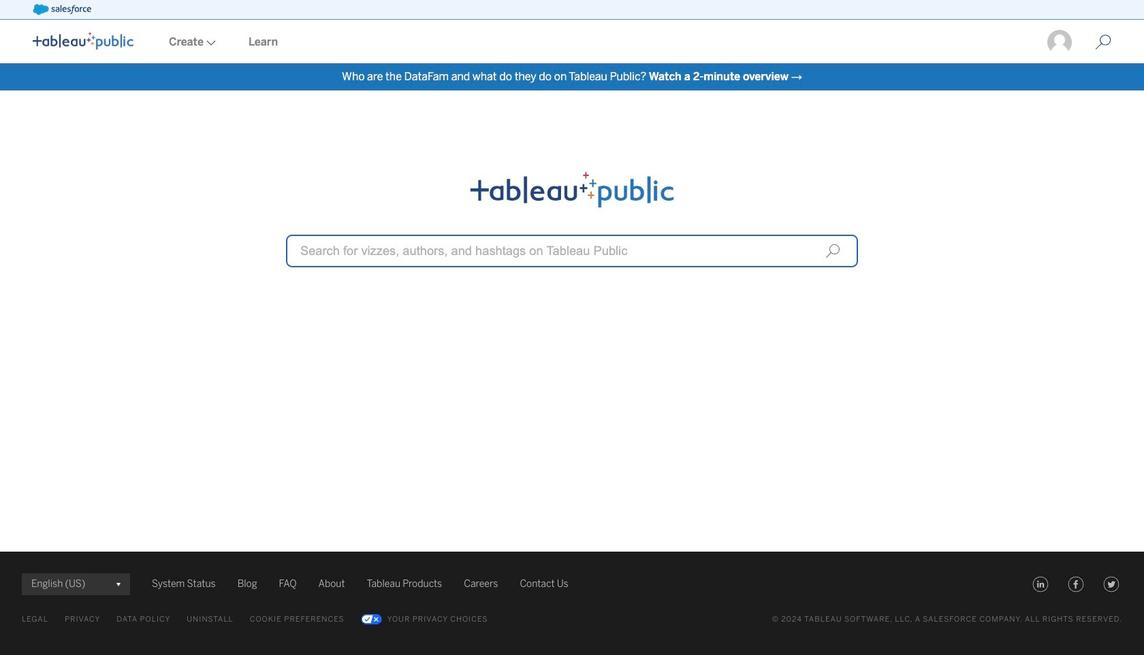 Task type: locate. For each thing, give the bounding box(es) containing it.
ruby.anderson5854 image
[[1046, 29, 1074, 56]]

selected language element
[[31, 574, 121, 596]]

salesforce logo image
[[33, 4, 91, 15]]

logo image
[[33, 32, 134, 50]]

create image
[[204, 40, 216, 46]]

search image
[[826, 244, 841, 259]]

Search input field
[[286, 235, 858, 268]]



Task type: describe. For each thing, give the bounding box(es) containing it.
go to search image
[[1079, 34, 1128, 50]]



Task type: vqa. For each thing, say whether or not it's contained in the screenshot.
Device
no



